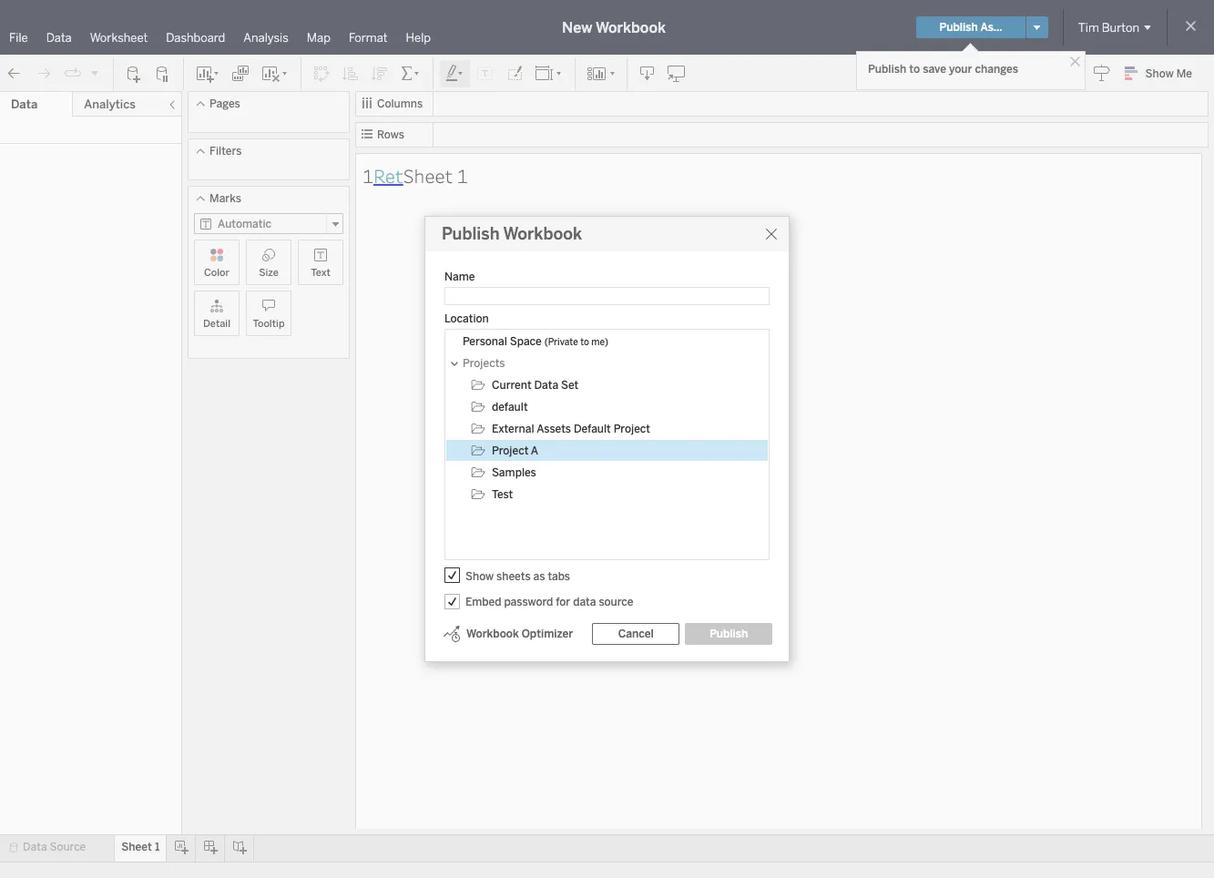 Task type: locate. For each thing, give the bounding box(es) containing it.
test
[[492, 489, 513, 501]]

assets
[[537, 423, 572, 436]]

file
[[9, 31, 28, 45]]

data up "redo" image
[[46, 31, 72, 45]]

0 vertical spatial show
[[1146, 67, 1175, 80]]

1
[[363, 163, 374, 188], [457, 163, 468, 188], [155, 841, 160, 854]]

1 horizontal spatial project
[[614, 423, 651, 436]]

1 horizontal spatial 1
[[363, 163, 374, 188]]

pages
[[210, 98, 240, 110]]

replay animation image up analytics
[[89, 67, 100, 78]]

map
[[307, 31, 331, 45]]

show left me
[[1146, 67, 1175, 80]]

format workbook image
[[506, 64, 524, 82]]

workbook inside button
[[467, 628, 519, 641]]

project
[[614, 423, 651, 436], [492, 445, 529, 458]]

replay animation image
[[64, 64, 82, 82], [89, 67, 100, 78]]

show
[[1146, 67, 1175, 80], [466, 570, 494, 583]]

show sheets as tabs
[[466, 570, 571, 583]]

current data set
[[492, 379, 579, 392]]

to
[[910, 63, 921, 76], [581, 337, 590, 348]]

data
[[46, 31, 72, 45], [11, 98, 38, 111], [535, 379, 559, 392], [23, 841, 47, 854]]

workbook
[[596, 19, 666, 36], [504, 224, 583, 244], [467, 628, 519, 641]]

new
[[562, 19, 593, 36]]

publish for publish to save your changes
[[869, 63, 907, 76]]

workbook for publish workbook
[[504, 224, 583, 244]]

publish
[[940, 21, 979, 34], [869, 63, 907, 76], [442, 224, 500, 244], [710, 628, 749, 641]]

0 vertical spatial sheet
[[404, 163, 453, 188]]

sort descending image
[[371, 64, 389, 82]]

show inside the publish workbook dialog
[[466, 570, 494, 583]]

optimizer
[[522, 628, 573, 641]]

project right default
[[614, 423, 651, 436]]

1 vertical spatial sheet
[[121, 841, 152, 854]]

help
[[406, 31, 431, 45]]

1 horizontal spatial show
[[1146, 67, 1175, 80]]

row group containing personal space
[[447, 331, 769, 506]]

sheet
[[404, 163, 453, 188], [121, 841, 152, 854]]

None text field
[[445, 287, 770, 305]]

row group inside the publish workbook dialog
[[447, 331, 769, 506]]

personal
[[463, 335, 508, 348]]

publish for publish workbook
[[442, 224, 500, 244]]

1 horizontal spatial to
[[910, 63, 921, 76]]

data guide image
[[1093, 64, 1112, 82]]

clear sheet image
[[261, 64, 290, 82]]

to left me)
[[581, 337, 590, 348]]

source
[[599, 596, 634, 608]]

0 horizontal spatial sheet
[[121, 841, 152, 854]]

show/hide cards image
[[587, 64, 616, 82]]

2 vertical spatial workbook
[[467, 628, 519, 641]]

show for show sheets as tabs
[[466, 570, 494, 583]]

tim
[[1079, 21, 1100, 34]]

row group
[[447, 331, 769, 506]]

filters
[[210, 145, 242, 158]]

sheet right source
[[121, 841, 152, 854]]

1 vertical spatial workbook
[[504, 224, 583, 244]]

download image
[[639, 64, 657, 82]]

0 horizontal spatial show
[[466, 570, 494, 583]]

tooltip
[[253, 318, 285, 330]]

show inside show me button
[[1146, 67, 1175, 80]]

swap rows and columns image
[[313, 64, 331, 82]]

sheet down rows
[[404, 163, 453, 188]]

text
[[311, 267, 331, 279]]

space
[[510, 335, 542, 348]]

highlight image
[[445, 64, 466, 82]]

sheets
[[497, 570, 531, 583]]

0 vertical spatial workbook
[[596, 19, 666, 36]]

1 horizontal spatial sheet
[[404, 163, 453, 188]]

publish workbook
[[442, 224, 583, 244]]

embed password for data source
[[466, 596, 634, 608]]

tim burton
[[1079, 21, 1140, 34]]

to left the save
[[910, 63, 921, 76]]

project down external at top left
[[492, 445, 529, 458]]

1 vertical spatial project
[[492, 445, 529, 458]]

show labels image
[[477, 64, 495, 82]]

source
[[50, 841, 86, 854]]

external assets default project
[[492, 423, 651, 436]]

publish for publish
[[710, 628, 749, 641]]

for
[[556, 596, 571, 608]]

rows
[[377, 129, 405, 141]]

to inside personal space (private to me)
[[581, 337, 590, 348]]

show up embed
[[466, 570, 494, 583]]

data left "set"
[[535, 379, 559, 392]]

0 horizontal spatial to
[[581, 337, 590, 348]]

your
[[950, 63, 973, 76]]

1 vertical spatial to
[[581, 337, 590, 348]]

projects
[[463, 357, 505, 370]]

close image
[[1067, 53, 1085, 70]]

collapse image
[[167, 99, 178, 110]]

2 horizontal spatial 1
[[457, 163, 468, 188]]

personal space (private to me)
[[463, 335, 609, 348]]

ret link
[[374, 163, 404, 188]]

undo image
[[5, 64, 24, 82]]

publish as...
[[940, 21, 1003, 34]]

changes
[[976, 63, 1019, 76]]

me)
[[592, 337, 609, 348]]

0 vertical spatial project
[[614, 423, 651, 436]]

analysis
[[244, 31, 289, 45]]

replay animation image right "redo" image
[[64, 64, 82, 82]]

1 vertical spatial show
[[466, 570, 494, 583]]



Task type: vqa. For each thing, say whether or not it's contained in the screenshot.
Personal Space
no



Task type: describe. For each thing, give the bounding box(es) containing it.
samples
[[492, 467, 537, 479]]

analytics
[[84, 98, 136, 111]]

current
[[492, 379, 532, 392]]

workbook optimizer button
[[442, 623, 574, 645]]

totals image
[[400, 64, 422, 82]]

cancel
[[619, 628, 654, 641]]

workbook optimizer
[[467, 628, 573, 641]]

as
[[534, 570, 545, 583]]

format
[[349, 31, 388, 45]]

fit image
[[535, 64, 564, 82]]

new worksheet image
[[195, 64, 221, 82]]

publish to save your changes
[[869, 63, 1019, 76]]

redo image
[[35, 64, 53, 82]]

data down undo icon
[[11, 98, 38, 111]]

data left source
[[23, 841, 47, 854]]

none text field inside the publish workbook dialog
[[445, 287, 770, 305]]

show for show me
[[1146, 67, 1175, 80]]

duplicate image
[[232, 64, 250, 82]]

0 vertical spatial to
[[910, 63, 921, 76]]

worksheet
[[90, 31, 148, 45]]

default
[[492, 401, 528, 414]]

show me
[[1146, 67, 1193, 80]]

save
[[924, 63, 947, 76]]

1 horizontal spatial replay animation image
[[89, 67, 100, 78]]

marks
[[210, 192, 241, 205]]

pause auto updates image
[[154, 64, 172, 82]]

set
[[562, 379, 579, 392]]

new workbook
[[562, 19, 666, 36]]

color
[[204, 267, 230, 279]]

me
[[1177, 67, 1193, 80]]

data inside the publish workbook dialog
[[535, 379, 559, 392]]

publish button
[[686, 623, 773, 645]]

publish your workbook to edit in tableau desktop image
[[668, 64, 686, 82]]

data source
[[23, 841, 86, 854]]

as...
[[981, 21, 1003, 34]]

0 horizontal spatial replay animation image
[[64, 64, 82, 82]]

0 horizontal spatial project
[[492, 445, 529, 458]]

(private
[[545, 337, 579, 348]]

dashboard
[[166, 31, 225, 45]]

external
[[492, 423, 535, 436]]

name
[[445, 271, 475, 283]]

show me button
[[1117, 59, 1210, 88]]

cancel button
[[593, 623, 680, 645]]

tabs
[[548, 570, 571, 583]]

burton
[[1103, 21, 1140, 34]]

publish for publish as...
[[940, 21, 979, 34]]

size
[[259, 267, 279, 279]]

password
[[504, 596, 554, 608]]

sheet 1
[[121, 841, 160, 854]]

location
[[445, 313, 489, 325]]

ret
[[374, 163, 404, 188]]

workbook for new workbook
[[596, 19, 666, 36]]

sort ascending image
[[342, 64, 360, 82]]

data
[[573, 596, 597, 608]]

embed
[[466, 596, 502, 608]]

project a
[[492, 445, 539, 458]]

a
[[531, 445, 539, 458]]

detail
[[203, 318, 231, 330]]

columns
[[377, 98, 423, 110]]

1 ret sheet 1
[[363, 163, 468, 188]]

new data source image
[[125, 64, 143, 82]]

0 horizontal spatial 1
[[155, 841, 160, 854]]

default
[[574, 423, 611, 436]]

publish as... button
[[917, 16, 1026, 38]]

publish workbook dialog
[[425, 216, 790, 663]]



